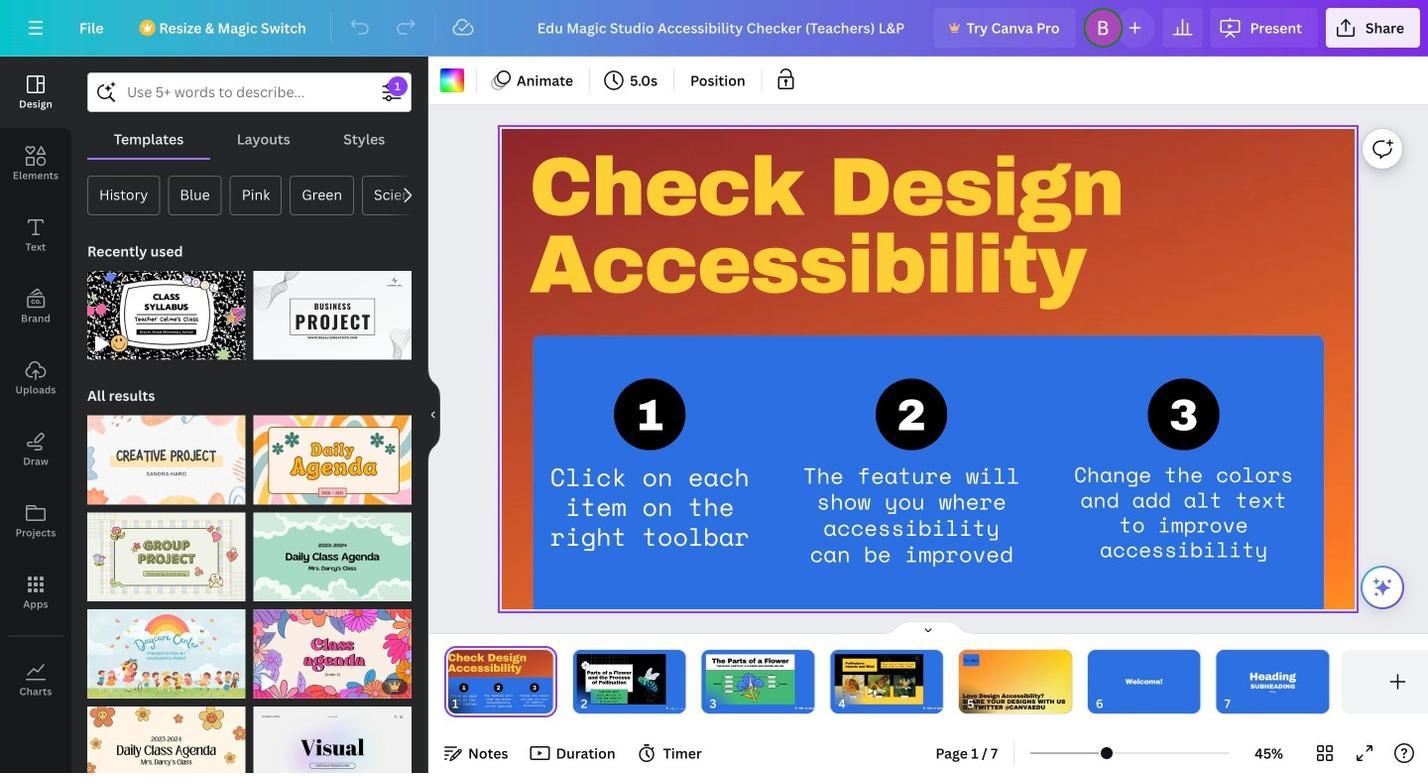 Task type: describe. For each thing, give the bounding box(es) containing it.
colorful floral illustrative class agenda presentation group
[[254, 598, 412, 698]]

Design title text field
[[522, 8, 926, 48]]

side panel tab list
[[0, 57, 71, 715]]

canva assistant image
[[1371, 576, 1395, 599]]

green colorful cute aesthetic group project presentation group
[[87, 501, 246, 602]]

Page title text field
[[467, 694, 475, 714]]

multicolor clouds daily class agenda template group
[[254, 501, 412, 602]]

page 1 image
[[445, 650, 557, 714]]

no colour image
[[441, 68, 464, 92]]



Task type: locate. For each thing, give the bounding box(es) containing it.
gradient minimal portfolio proposal presentation group
[[254, 695, 412, 773]]

orange and yellow retro flower power daily class agenda template group
[[87, 695, 246, 773]]

colorful scrapbook nostalgia class syllabus blank education presentation group
[[87, 259, 246, 360]]

colorful watercolor creative project presentation group
[[87, 404, 246, 505]]

Use 5+ words to describe... search field
[[127, 73, 372, 111]]

hide image
[[428, 367, 441, 462]]

blue green colorful daycare center presentation group
[[87, 598, 246, 698]]

hide pages image
[[881, 620, 976, 636]]

grey minimalist business project presentation group
[[254, 259, 412, 360]]

main menu bar
[[0, 0, 1429, 57]]

orange groovy retro daily agenda presentation group
[[254, 404, 412, 505]]

Zoom button
[[1238, 737, 1302, 769]]



Task type: vqa. For each thing, say whether or not it's contained in the screenshot.
'Page title' text field
yes



